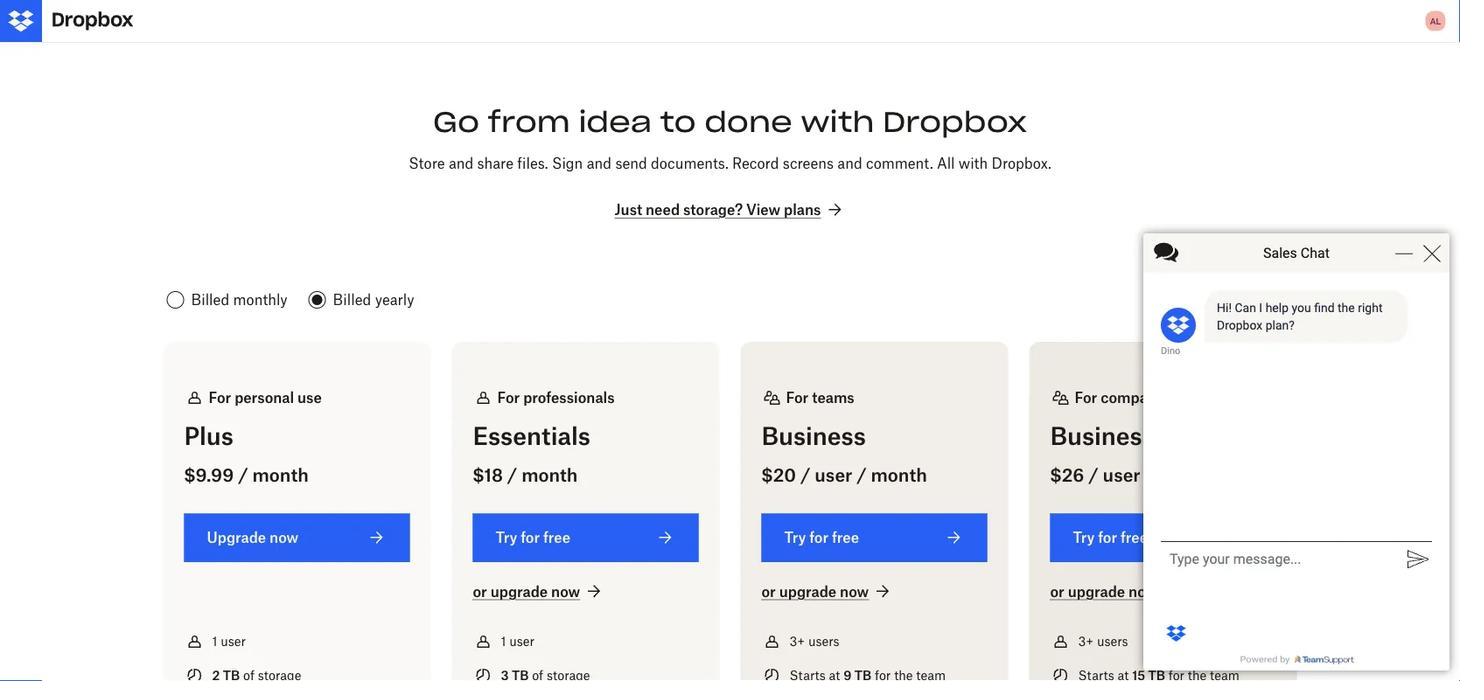Task type: locate. For each thing, give the bounding box(es) containing it.
0 horizontal spatial 1
[[212, 634, 217, 649]]

1 try from the left
[[496, 529, 517, 547]]

billed for billed monthly
[[191, 292, 229, 309]]

and
[[449, 154, 474, 171], [587, 154, 612, 171], [838, 154, 862, 171]]

1 users from the left
[[808, 634, 840, 649]]

3 for from the left
[[786, 389, 809, 407]]

0 horizontal spatial 1 user
[[212, 634, 246, 649]]

and right screens
[[838, 154, 862, 171]]

1
[[212, 634, 217, 649], [501, 634, 506, 649]]

3 try from the left
[[1073, 529, 1095, 547]]

for for business plus
[[1075, 389, 1097, 407]]

1 horizontal spatial business
[[1050, 422, 1155, 451]]

for down $20 / user / month
[[810, 529, 829, 547]]

try for business
[[784, 529, 806, 547]]

user
[[815, 465, 853, 486], [1103, 465, 1141, 486], [221, 634, 246, 649], [509, 634, 535, 649]]

1 for from the left
[[209, 389, 231, 407]]

try down $20
[[784, 529, 806, 547]]

try down the $18
[[496, 529, 517, 547]]

now
[[270, 529, 299, 547], [551, 583, 580, 600], [840, 583, 869, 600], [1129, 583, 1158, 600]]

0 horizontal spatial or upgrade now link
[[473, 581, 605, 602]]

try for free down $26 / user / month
[[1073, 529, 1148, 547]]

1 try for free from the left
[[496, 529, 571, 547]]

3 or from the left
[[1050, 583, 1065, 600]]

try
[[496, 529, 517, 547], [784, 529, 806, 547], [1073, 529, 1095, 547]]

for for essentials
[[521, 529, 540, 547]]

for for plus
[[209, 389, 231, 407]]

0 horizontal spatial billed
[[191, 292, 229, 309]]

1 horizontal spatial try
[[784, 529, 806, 547]]

0 horizontal spatial try for free link
[[473, 514, 699, 562]]

0 horizontal spatial 3+ users
[[790, 634, 840, 649]]

1 horizontal spatial or upgrade now link
[[762, 581, 894, 602]]

2 billed from the left
[[333, 292, 371, 309]]

need
[[646, 201, 680, 218]]

now for business plus
[[1129, 583, 1158, 600]]

1 horizontal spatial try for free
[[784, 529, 859, 547]]

or for business plus
[[1050, 583, 1065, 600]]

$26
[[1050, 465, 1084, 486]]

1 horizontal spatial 3+
[[1078, 634, 1094, 649]]

2 horizontal spatial or upgrade now
[[1050, 583, 1158, 600]]

2 horizontal spatial and
[[838, 154, 862, 171]]

2 / from the left
[[507, 465, 517, 486]]

or
[[473, 583, 487, 600], [762, 583, 776, 600], [1050, 583, 1065, 600]]

for teams
[[786, 389, 855, 407]]

screens
[[783, 154, 834, 171]]

upgrade for business
[[779, 583, 837, 600]]

0 horizontal spatial try
[[496, 529, 517, 547]]

plus up $9.99
[[184, 422, 233, 451]]

1 / from the left
[[238, 465, 248, 486]]

0 horizontal spatial with
[[801, 104, 874, 140]]

month
[[252, 465, 309, 486], [522, 465, 578, 486], [871, 465, 927, 486], [1159, 465, 1215, 486]]

business for business
[[762, 422, 866, 451]]

1 upgrade from the left
[[491, 583, 548, 600]]

/
[[238, 465, 248, 486], [507, 465, 517, 486], [801, 465, 811, 486], [857, 465, 867, 486], [1089, 465, 1099, 486], [1145, 465, 1155, 486]]

1 3+ users from the left
[[790, 634, 840, 649]]

go from idea to done with dropbox
[[433, 104, 1027, 140]]

2 horizontal spatial upgrade
[[1068, 583, 1125, 600]]

try for free link down $20 / user / month
[[762, 514, 987, 562]]

try for free
[[496, 529, 571, 547], [784, 529, 859, 547], [1073, 529, 1148, 547]]

1 plus from the left
[[184, 422, 233, 451]]

files.
[[517, 154, 548, 171]]

1 horizontal spatial users
[[1097, 634, 1128, 649]]

1 user
[[212, 634, 246, 649], [501, 634, 535, 649]]

for
[[209, 389, 231, 407], [497, 389, 520, 407], [786, 389, 809, 407], [1075, 389, 1097, 407]]

0 horizontal spatial business
[[762, 422, 866, 451]]

None radio
[[163, 286, 291, 314]]

2 free from the left
[[832, 529, 859, 547]]

billed monthly
[[191, 292, 288, 309]]

3 or upgrade now from the left
[[1050, 583, 1158, 600]]

idea
[[579, 104, 652, 140]]

with right "all"
[[959, 154, 988, 171]]

1 try for free link from the left
[[473, 514, 699, 562]]

1 horizontal spatial 1 user
[[501, 634, 535, 649]]

2 try for free from the left
[[784, 529, 859, 547]]

record
[[732, 154, 779, 171]]

try for free link down $26 / user / month
[[1050, 514, 1276, 562]]

0 horizontal spatial and
[[449, 154, 474, 171]]

2 horizontal spatial or
[[1050, 583, 1065, 600]]

2 try for free link from the left
[[762, 514, 987, 562]]

1 horizontal spatial free
[[832, 529, 859, 547]]

6 / from the left
[[1145, 465, 1155, 486]]

3 free from the left
[[1121, 529, 1148, 547]]

for down $26 / user / month
[[1098, 529, 1117, 547]]

3 and from the left
[[838, 154, 862, 171]]

1 horizontal spatial 3+ users
[[1078, 634, 1128, 649]]

1 for from the left
[[521, 529, 540, 547]]

billed
[[191, 292, 229, 309], [333, 292, 371, 309]]

2 horizontal spatial try
[[1073, 529, 1095, 547]]

0 horizontal spatial or upgrade now
[[473, 583, 580, 600]]

or upgrade now link for essentials
[[473, 581, 605, 602]]

0 horizontal spatial try for free
[[496, 529, 571, 547]]

1 billed from the left
[[191, 292, 229, 309]]

2 3+ from the left
[[1078, 634, 1094, 649]]

for down $18 / month
[[521, 529, 540, 547]]

try for essentials
[[496, 529, 517, 547]]

5 / from the left
[[1089, 465, 1099, 486]]

1 3+ from the left
[[790, 634, 805, 649]]

just need storage? view plans link
[[615, 199, 846, 220]]

3 for from the left
[[1098, 529, 1117, 547]]

try for free link
[[473, 514, 699, 562], [762, 514, 987, 562], [1050, 514, 1276, 562]]

/ for business
[[801, 465, 811, 486]]

0 vertical spatial with
[[801, 104, 874, 140]]

1 horizontal spatial 1
[[501, 634, 506, 649]]

1 horizontal spatial for
[[810, 529, 829, 547]]

or for essentials
[[473, 583, 487, 600]]

billed left yearly at top left
[[333, 292, 371, 309]]

upgrade
[[491, 583, 548, 600], [779, 583, 837, 600], [1068, 583, 1125, 600]]

0 horizontal spatial free
[[543, 529, 571, 547]]

and left share
[[449, 154, 474, 171]]

professionals
[[523, 389, 615, 407]]

users for business
[[808, 634, 840, 649]]

free down $18 / month
[[543, 529, 571, 547]]

/ for essentials
[[507, 465, 517, 486]]

plus
[[184, 422, 233, 451], [1161, 422, 1210, 451]]

for left personal at the left
[[209, 389, 231, 407]]

3 try for free from the left
[[1073, 529, 1148, 547]]

or upgrade now link
[[473, 581, 605, 602], [762, 581, 894, 602], [1050, 583, 1182, 600]]

2 users from the left
[[1097, 634, 1128, 649]]

with up screens
[[801, 104, 874, 140]]

2 horizontal spatial for
[[1098, 529, 1117, 547]]

1 horizontal spatial or
[[762, 583, 776, 600]]

0 horizontal spatial upgrade
[[491, 583, 548, 600]]

2 and from the left
[[587, 154, 612, 171]]

2 for from the left
[[810, 529, 829, 547]]

or upgrade now
[[473, 583, 580, 600], [762, 583, 869, 600], [1050, 583, 1158, 600]]

4 month from the left
[[1159, 465, 1215, 486]]

free
[[543, 529, 571, 547], [832, 529, 859, 547], [1121, 529, 1148, 547]]

0 horizontal spatial users
[[808, 634, 840, 649]]

now for business
[[840, 583, 869, 600]]

3 try for free link from the left
[[1050, 514, 1276, 562]]

1 horizontal spatial plus
[[1161, 422, 1210, 451]]

2 business from the left
[[1050, 422, 1155, 451]]

2 or from the left
[[762, 583, 776, 600]]

for left companies
[[1075, 389, 1097, 407]]

try down $26
[[1073, 529, 1095, 547]]

billed yearly
[[333, 292, 414, 309]]

4 / from the left
[[857, 465, 867, 486]]

dropbox.
[[992, 154, 1052, 171]]

plus down companies
[[1161, 422, 1210, 451]]

and right sign
[[587, 154, 612, 171]]

2 horizontal spatial free
[[1121, 529, 1148, 547]]

share
[[477, 154, 514, 171]]

/ for plus
[[238, 465, 248, 486]]

1 vertical spatial with
[[959, 154, 988, 171]]

2 horizontal spatial or upgrade now link
[[1050, 583, 1182, 600]]

4 for from the left
[[1075, 389, 1097, 407]]

try for business plus
[[1073, 529, 1095, 547]]

with
[[801, 104, 874, 140], [959, 154, 988, 171]]

for
[[521, 529, 540, 547], [810, 529, 829, 547], [1098, 529, 1117, 547]]

for companies
[[1075, 389, 1176, 407]]

1 free from the left
[[543, 529, 571, 547]]

3+
[[790, 634, 805, 649], [1078, 634, 1094, 649]]

or upgrade now link for business plus
[[1050, 583, 1182, 600]]

2 plus from the left
[[1161, 422, 1210, 451]]

2 upgrade from the left
[[779, 583, 837, 600]]

try for free link for business
[[762, 514, 987, 562]]

1 horizontal spatial billed
[[333, 292, 371, 309]]

1 horizontal spatial and
[[587, 154, 612, 171]]

2 or upgrade now from the left
[[762, 583, 869, 600]]

0 horizontal spatial plus
[[184, 422, 233, 451]]

users
[[808, 634, 840, 649], [1097, 634, 1128, 649]]

2 3+ users from the left
[[1078, 634, 1128, 649]]

1 or from the left
[[473, 583, 487, 600]]

now inside upgrade now link
[[270, 529, 299, 547]]

1 month from the left
[[252, 465, 309, 486]]

1 horizontal spatial try for free link
[[762, 514, 987, 562]]

0 horizontal spatial 3+
[[790, 634, 805, 649]]

free for essentials
[[543, 529, 571, 547]]

2 horizontal spatial try for free
[[1073, 529, 1148, 547]]

business down for companies
[[1050, 422, 1155, 451]]

free down $26 / user / month
[[1121, 529, 1148, 547]]

3 month from the left
[[871, 465, 927, 486]]

1 horizontal spatial or upgrade now
[[762, 583, 869, 600]]

try for free link down $18 / month
[[473, 514, 699, 562]]

3 upgrade from the left
[[1068, 583, 1125, 600]]

2 for from the left
[[497, 389, 520, 407]]

billed left the monthly
[[191, 292, 229, 309]]

all
[[937, 154, 955, 171]]

1 horizontal spatial upgrade
[[779, 583, 837, 600]]

1 or upgrade now from the left
[[473, 583, 580, 600]]

3 / from the left
[[801, 465, 811, 486]]

2 horizontal spatial try for free link
[[1050, 514, 1276, 562]]

0 horizontal spatial or
[[473, 583, 487, 600]]

business
[[762, 422, 866, 451], [1050, 422, 1155, 451]]

for up the essentials at the bottom left of the page
[[497, 389, 520, 407]]

al button
[[1422, 7, 1450, 35]]

from
[[488, 104, 570, 140]]

0 horizontal spatial for
[[521, 529, 540, 547]]

3+ users
[[790, 634, 840, 649], [1078, 634, 1128, 649]]

2 try from the left
[[784, 529, 806, 547]]

for left teams
[[786, 389, 809, 407]]

sign
[[552, 154, 583, 171]]

None radio
[[305, 286, 418, 314]]

business down for teams
[[762, 422, 866, 451]]

free down $20 / user / month
[[832, 529, 859, 547]]

send
[[615, 154, 647, 171]]

1 business from the left
[[762, 422, 866, 451]]

try for free down $18 / month
[[496, 529, 571, 547]]

for for business plus
[[1098, 529, 1117, 547]]

view
[[746, 201, 781, 218]]

try for free down $20 / user / month
[[784, 529, 859, 547]]

3+ for business
[[790, 634, 805, 649]]

$9.99 / month
[[184, 465, 309, 486]]



Task type: describe. For each thing, give the bounding box(es) containing it.
free for business plus
[[1121, 529, 1148, 547]]

try for free for business plus
[[1073, 529, 1148, 547]]

just
[[615, 201, 642, 218]]

upgrade
[[207, 529, 266, 547]]

$9.99
[[184, 465, 234, 486]]

for for business
[[786, 389, 809, 407]]

1 and from the left
[[449, 154, 474, 171]]

upgrade for essentials
[[491, 583, 548, 600]]

storage?
[[683, 201, 743, 218]]

1 1 user from the left
[[212, 634, 246, 649]]

$20
[[762, 465, 796, 486]]

store and share files. sign and send documents. record screens and comment. all with dropbox.
[[409, 154, 1052, 171]]

/ for business plus
[[1089, 465, 1099, 486]]

done
[[705, 104, 793, 140]]

al
[[1430, 15, 1441, 26]]

1 horizontal spatial with
[[959, 154, 988, 171]]

users for business plus
[[1097, 634, 1128, 649]]

try for free link for essentials
[[473, 514, 699, 562]]

billed for billed yearly
[[333, 292, 371, 309]]

now for essentials
[[551, 583, 580, 600]]

1 1 from the left
[[212, 634, 217, 649]]

upgrade for business plus
[[1068, 583, 1125, 600]]

2 1 user from the left
[[501, 634, 535, 649]]

or upgrade now for essentials
[[473, 583, 580, 600]]

go
[[433, 104, 480, 140]]

business for business plus
[[1050, 422, 1155, 451]]

upgrade now link
[[184, 514, 410, 562]]

business plus
[[1050, 422, 1210, 451]]

comment.
[[866, 154, 933, 171]]

use
[[297, 389, 322, 407]]

store
[[409, 154, 445, 171]]

$20 / user / month
[[762, 465, 927, 486]]

yearly
[[375, 292, 414, 309]]

2 1 from the left
[[501, 634, 506, 649]]

free for business
[[832, 529, 859, 547]]

or upgrade now for business plus
[[1050, 583, 1158, 600]]

try for free for business
[[784, 529, 859, 547]]

try for free for essentials
[[496, 529, 571, 547]]

for for essentials
[[497, 389, 520, 407]]

for personal use
[[209, 389, 322, 407]]

3+ for business plus
[[1078, 634, 1094, 649]]

essentials
[[473, 422, 591, 451]]

teams
[[812, 389, 855, 407]]

2 month from the left
[[522, 465, 578, 486]]

$18 / month
[[473, 465, 578, 486]]

companies
[[1101, 389, 1176, 407]]

monthly
[[233, 292, 288, 309]]

dropbox
[[883, 104, 1027, 140]]

or for business
[[762, 583, 776, 600]]

3+ users for business
[[790, 634, 840, 649]]

for for business
[[810, 529, 829, 547]]

or upgrade now link for business
[[762, 581, 894, 602]]

plans
[[784, 201, 821, 218]]

for professionals
[[497, 389, 615, 407]]

just need storage? view plans
[[615, 201, 821, 218]]

or upgrade now for business
[[762, 583, 869, 600]]

$18
[[473, 465, 503, 486]]

3+ users for business plus
[[1078, 634, 1128, 649]]

documents.
[[651, 154, 729, 171]]

$26 / user / month
[[1050, 465, 1215, 486]]

upgrade now
[[207, 529, 299, 547]]

try for free link for business plus
[[1050, 514, 1276, 562]]

to
[[660, 104, 696, 140]]

personal
[[235, 389, 294, 407]]



Task type: vqa. For each thing, say whether or not it's contained in the screenshot.
the Shadow
no



